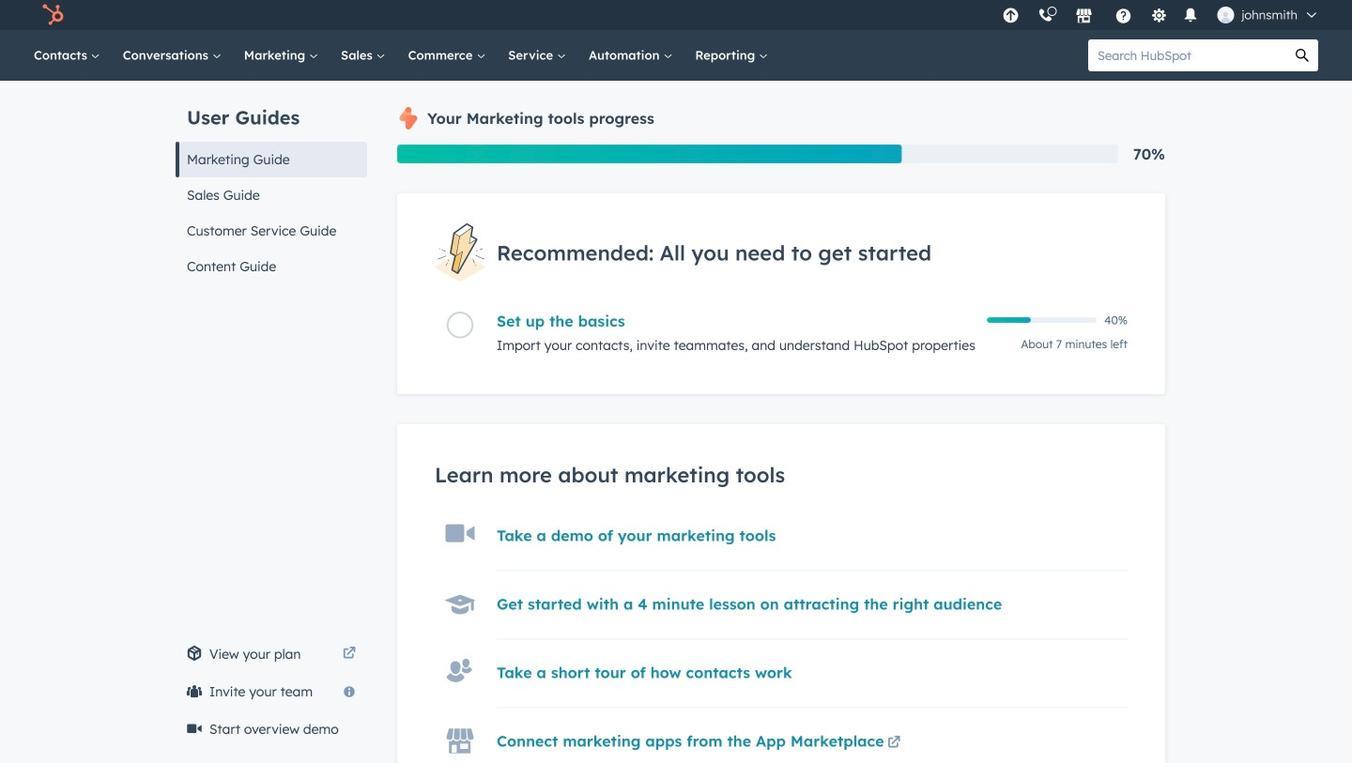 Task type: vqa. For each thing, say whether or not it's contained in the screenshot.
menu
yes



Task type: describe. For each thing, give the bounding box(es) containing it.
marketplaces image
[[1076, 8, 1093, 25]]

link opens in a new window image
[[343, 648, 356, 661]]

[object object] complete progress bar
[[987, 318, 1031, 323]]

Search HubSpot search field
[[1089, 39, 1287, 71]]

user guides element
[[176, 81, 367, 285]]



Task type: locate. For each thing, give the bounding box(es) containing it.
link opens in a new window image
[[343, 643, 356, 666], [888, 733, 901, 755], [888, 737, 901, 751]]

progress bar
[[397, 145, 902, 163]]

menu
[[993, 0, 1330, 30]]

john smith image
[[1217, 7, 1234, 23]]



